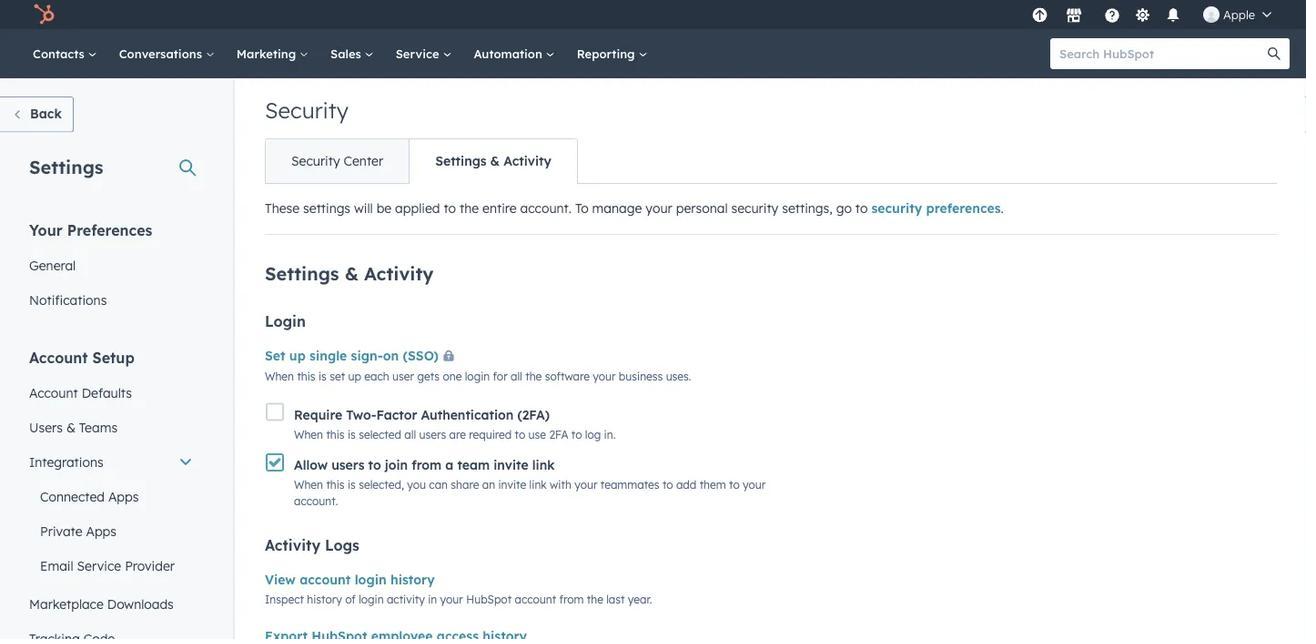 Task type: locate. For each thing, give the bounding box(es) containing it.
settings & activity
[[435, 153, 552, 169], [265, 262, 434, 285]]

security center
[[291, 153, 384, 169]]

activity
[[504, 153, 552, 169], [364, 262, 434, 285], [265, 537, 321, 555]]

settings up entire
[[435, 153, 487, 169]]

2 vertical spatial &
[[66, 419, 76, 435]]

account. down allow
[[294, 494, 338, 508]]

marketplace
[[29, 596, 104, 612]]

integrations
[[29, 454, 104, 470]]

1 vertical spatial activity
[[364, 262, 434, 285]]

when
[[265, 370, 294, 383], [294, 427, 323, 441], [294, 478, 323, 492]]

from inside 'view account login history inspect history of login activity in your hubspot account from the last year.'
[[560, 593, 584, 606]]

1 vertical spatial when
[[294, 427, 323, 441]]

1 horizontal spatial service
[[396, 46, 443, 61]]

settings image
[[1135, 8, 1152, 24]]

1 vertical spatial service
[[77, 558, 121, 574]]

security preferences link
[[872, 200, 1001, 216]]

marketing link
[[226, 29, 320, 78]]

& down will
[[345, 262, 359, 285]]

center
[[344, 153, 384, 169]]

upgrade link
[[1029, 5, 1052, 24]]

& up entire
[[491, 153, 500, 169]]

2 horizontal spatial settings
[[435, 153, 487, 169]]

1 vertical spatial &
[[345, 262, 359, 285]]

2 vertical spatial is
[[348, 478, 356, 492]]

2 horizontal spatial activity
[[504, 153, 552, 169]]

account up users
[[29, 385, 78, 401]]

security for security center
[[291, 153, 340, 169]]

1 vertical spatial this
[[326, 427, 345, 441]]

1 horizontal spatial up
[[348, 370, 362, 383]]

0 vertical spatial when
[[265, 370, 294, 383]]

2 horizontal spatial &
[[491, 153, 500, 169]]

selected,
[[359, 478, 404, 492]]

users left 'are'
[[419, 427, 446, 441]]

1 vertical spatial is
[[348, 427, 356, 441]]

invite
[[494, 457, 529, 473], [499, 478, 527, 492]]

link up the with
[[533, 457, 555, 473]]

0 horizontal spatial from
[[412, 457, 442, 473]]

account for account setup
[[29, 348, 88, 367]]

0 vertical spatial account
[[29, 348, 88, 367]]

from up 'you' on the left of page
[[412, 457, 442, 473]]

is left selected,
[[348, 478, 356, 492]]

0 horizontal spatial account.
[[294, 494, 338, 508]]

1 vertical spatial all
[[405, 427, 416, 441]]

team
[[458, 457, 490, 473]]

1 vertical spatial invite
[[499, 478, 527, 492]]

history left of
[[307, 593, 342, 606]]

0 vertical spatial activity
[[504, 153, 552, 169]]

0 horizontal spatial the
[[460, 200, 479, 216]]

history up activity
[[391, 572, 435, 588]]

all right 'for'
[[511, 370, 523, 383]]

0 horizontal spatial security
[[732, 200, 779, 216]]

up
[[289, 348, 306, 364], [348, 370, 362, 383]]

is
[[319, 370, 327, 383], [348, 427, 356, 441], [348, 478, 356, 492]]

settings up login
[[265, 262, 339, 285]]

service inside account setup element
[[77, 558, 121, 574]]

1 horizontal spatial account.
[[520, 200, 572, 216]]

0 vertical spatial up
[[289, 348, 306, 364]]

the
[[460, 200, 479, 216], [526, 370, 542, 383], [587, 593, 604, 606]]

set
[[330, 370, 345, 383]]

0 vertical spatial apps
[[108, 489, 139, 505]]

1 vertical spatial users
[[332, 457, 365, 473]]

0 vertical spatial link
[[533, 457, 555, 473]]

set up single sign-on (sso) button
[[265, 345, 462, 368]]

login
[[265, 312, 306, 331]]

email service provider link
[[18, 549, 204, 583]]

security
[[732, 200, 779, 216], [872, 200, 923, 216]]

settings & activity up entire
[[435, 153, 552, 169]]

link left the with
[[530, 478, 547, 492]]

account up account defaults
[[29, 348, 88, 367]]

to left add
[[663, 478, 674, 492]]

& right users
[[66, 419, 76, 435]]

is left set at the left bottom
[[319, 370, 327, 383]]

1 vertical spatial the
[[526, 370, 542, 383]]

these settings will be applied to the entire account. to manage your personal security settings, go to security preferences .
[[265, 200, 1004, 216]]

from
[[412, 457, 442, 473], [560, 593, 584, 606]]

this inside require two-factor authentication (2fa) when this is selected all users are required to use 2fa to log in.
[[326, 427, 345, 441]]

login
[[465, 370, 490, 383], [355, 572, 387, 588], [359, 593, 384, 606]]

this down single
[[297, 370, 316, 383]]

in.
[[604, 427, 616, 441]]

0 vertical spatial the
[[460, 200, 479, 216]]

0 horizontal spatial account
[[300, 572, 351, 588]]

users right allow
[[332, 457, 365, 473]]

0 horizontal spatial activity
[[265, 537, 321, 555]]

0 vertical spatial invite
[[494, 457, 529, 473]]

login right of
[[359, 593, 384, 606]]

the inside 'view account login history inspect history of login activity in your hubspot account from the last year.'
[[587, 593, 604, 606]]

activity up view
[[265, 537, 321, 555]]

0 horizontal spatial all
[[405, 427, 416, 441]]

1 vertical spatial account.
[[294, 494, 338, 508]]

hubspot image
[[33, 4, 55, 26]]

notifications image
[[1166, 8, 1182, 25]]

account setup element
[[18, 347, 204, 639]]

& for security
[[491, 153, 500, 169]]

factor
[[377, 407, 417, 423]]

software
[[545, 370, 590, 383]]

settings down back
[[29, 155, 103, 178]]

users inside require two-factor authentication (2fa) when this is selected all users are required to use 2fa to log in.
[[419, 427, 446, 441]]

invite up an
[[494, 457, 529, 473]]

2 security from the left
[[872, 200, 923, 216]]

security left settings, at the right top
[[732, 200, 779, 216]]

your
[[646, 200, 673, 216], [593, 370, 616, 383], [575, 478, 598, 492], [743, 478, 766, 492], [440, 593, 463, 606]]

activity down be
[[364, 262, 434, 285]]

link
[[533, 457, 555, 473], [530, 478, 547, 492]]

log
[[585, 427, 601, 441]]

apps up email service provider
[[86, 523, 117, 539]]

automation
[[474, 46, 546, 61]]

you
[[407, 478, 426, 492]]

to up selected,
[[368, 457, 381, 473]]

when down allow
[[294, 478, 323, 492]]

contacts
[[33, 46, 88, 61]]

this
[[297, 370, 316, 383], [326, 427, 345, 441], [326, 478, 345, 492]]

back
[[30, 106, 62, 122]]

activity up entire
[[504, 153, 552, 169]]

this down require
[[326, 427, 345, 441]]

add
[[677, 478, 697, 492]]

history
[[391, 572, 435, 588], [307, 593, 342, 606]]

account right hubspot
[[515, 593, 557, 606]]

0 horizontal spatial up
[[289, 348, 306, 364]]

can
[[429, 478, 448, 492]]

account up of
[[300, 572, 351, 588]]

1 vertical spatial up
[[348, 370, 362, 383]]

the left entire
[[460, 200, 479, 216]]

0 vertical spatial settings & activity
[[435, 153, 552, 169]]

users
[[419, 427, 446, 441], [332, 457, 365, 473]]

this down allow
[[326, 478, 345, 492]]

account
[[29, 348, 88, 367], [29, 385, 78, 401]]

2 vertical spatial this
[[326, 478, 345, 492]]

0 horizontal spatial settings
[[29, 155, 103, 178]]

when inside require two-factor authentication (2fa) when this is selected all users are required to use 2fa to log in.
[[294, 427, 323, 441]]

is down two-
[[348, 427, 356, 441]]

the right 'for'
[[526, 370, 542, 383]]

1 horizontal spatial all
[[511, 370, 523, 383]]

email service provider
[[40, 558, 175, 574]]

1 horizontal spatial from
[[560, 593, 584, 606]]

0 vertical spatial login
[[465, 370, 490, 383]]

1 horizontal spatial security
[[872, 200, 923, 216]]

&
[[491, 153, 500, 169], [345, 262, 359, 285], [66, 419, 76, 435]]

0 vertical spatial &
[[491, 153, 500, 169]]

view account login history link
[[265, 572, 435, 588]]

1 vertical spatial history
[[307, 593, 342, 606]]

2 vertical spatial when
[[294, 478, 323, 492]]

the left last
[[587, 593, 604, 606]]

up inside set up single sign-on (sso) button
[[289, 348, 306, 364]]

search image
[[1269, 47, 1281, 60]]

two-
[[346, 407, 377, 423]]

your preferences
[[29, 221, 152, 239]]

0 vertical spatial security
[[265, 97, 349, 124]]

preferences
[[927, 200, 1001, 216]]

0 vertical spatial from
[[412, 457, 442, 473]]

your preferences element
[[18, 220, 204, 317]]

when down require
[[294, 427, 323, 441]]

0 vertical spatial this
[[297, 370, 316, 383]]

go
[[837, 200, 852, 216]]

security right "go"
[[872, 200, 923, 216]]

1 vertical spatial security
[[291, 153, 340, 169]]

1 horizontal spatial the
[[526, 370, 542, 383]]

account
[[300, 572, 351, 588], [515, 593, 557, 606]]

1 account from the top
[[29, 348, 88, 367]]

account setup
[[29, 348, 135, 367]]

1 vertical spatial account
[[29, 385, 78, 401]]

invite right an
[[499, 478, 527, 492]]

0 horizontal spatial settings & activity
[[265, 262, 434, 285]]

1 vertical spatial apps
[[86, 523, 117, 539]]

service right sales link
[[396, 46, 443, 61]]

help button
[[1097, 0, 1128, 29]]

navigation
[[265, 138, 578, 184]]

1 horizontal spatial users
[[419, 427, 446, 441]]

downloads
[[107, 596, 174, 612]]

all down factor
[[405, 427, 416, 441]]

settings & activity down will
[[265, 262, 434, 285]]

security
[[265, 97, 349, 124], [291, 153, 340, 169]]

hubspot
[[466, 593, 512, 606]]

apple button
[[1193, 0, 1283, 29]]

1 vertical spatial from
[[560, 593, 584, 606]]

login up of
[[355, 572, 387, 588]]

2 account from the top
[[29, 385, 78, 401]]

account. left to
[[520, 200, 572, 216]]

service
[[396, 46, 443, 61], [77, 558, 121, 574]]

apps for private apps
[[86, 523, 117, 539]]

your left business
[[593, 370, 616, 383]]

search button
[[1260, 38, 1290, 69]]

sales
[[331, 46, 365, 61]]

this inside allow users to join from a team invite link when this is selected, you can share an invite link with your teammates to add them to your account.
[[326, 478, 345, 492]]

service down private apps link
[[77, 558, 121, 574]]

for
[[493, 370, 508, 383]]

when down set
[[265, 370, 294, 383]]

account defaults link
[[18, 376, 204, 410]]

these
[[265, 200, 300, 216]]

apps down integrations button
[[108, 489, 139, 505]]

notifications link
[[18, 283, 204, 317]]

selected
[[359, 427, 402, 441]]

1 horizontal spatial history
[[391, 572, 435, 588]]

security left center
[[291, 153, 340, 169]]

private apps link
[[18, 514, 204, 549]]

to left log
[[572, 427, 582, 441]]

2 horizontal spatial the
[[587, 593, 604, 606]]

bob builder image
[[1204, 6, 1220, 23]]

on
[[383, 348, 399, 364]]

0 horizontal spatial users
[[332, 457, 365, 473]]

from left last
[[560, 593, 584, 606]]

security up security center
[[265, 97, 349, 124]]

& inside account setup element
[[66, 419, 76, 435]]

private apps
[[40, 523, 117, 539]]

0 vertical spatial users
[[419, 427, 446, 441]]

up right set
[[289, 348, 306, 364]]

Search HubSpot search field
[[1051, 38, 1274, 69]]

single
[[310, 348, 347, 364]]

login left 'for'
[[465, 370, 490, 383]]

settings link
[[1132, 5, 1155, 24]]

0 horizontal spatial service
[[77, 558, 121, 574]]

1 horizontal spatial activity
[[364, 262, 434, 285]]

1 horizontal spatial account
[[515, 593, 557, 606]]

uses.
[[666, 370, 692, 383]]

when this is set up each user gets one login for all the software your business uses.
[[265, 370, 692, 383]]

2 vertical spatial the
[[587, 593, 604, 606]]

up right set at the left bottom
[[348, 370, 362, 383]]

your right the in
[[440, 593, 463, 606]]

all inside require two-factor authentication (2fa) when this is selected all users are required to use 2fa to log in.
[[405, 427, 416, 441]]

0 horizontal spatial &
[[66, 419, 76, 435]]

1 vertical spatial login
[[355, 572, 387, 588]]



Task type: describe. For each thing, give the bounding box(es) containing it.
your right them
[[743, 478, 766, 492]]

set up single sign-on (sso)
[[265, 348, 443, 364]]

reporting
[[577, 46, 639, 61]]

0 vertical spatial is
[[319, 370, 327, 383]]

1 security from the left
[[732, 200, 779, 216]]

last
[[607, 593, 625, 606]]

require two-factor authentication (2fa) when this is selected all users are required to use 2fa to log in.
[[294, 407, 616, 441]]

be
[[377, 200, 392, 216]]

2 vertical spatial login
[[359, 593, 384, 606]]

1 horizontal spatial settings
[[265, 262, 339, 285]]

settings,
[[783, 200, 833, 216]]

a
[[446, 457, 454, 473]]

notifications button
[[1158, 0, 1189, 29]]

sign-
[[351, 348, 383, 364]]

preferences
[[67, 221, 152, 239]]

to right them
[[730, 478, 740, 492]]

security center link
[[266, 139, 409, 183]]

service link
[[385, 29, 463, 78]]

2fa
[[550, 427, 569, 441]]

gets
[[417, 370, 440, 383]]

security for security
[[265, 97, 349, 124]]

from inside allow users to join from a team invite link when this is selected, you can share an invite link with your teammates to add them to your account.
[[412, 457, 442, 473]]

your right manage
[[646, 200, 673, 216]]

use
[[529, 427, 546, 441]]

0 horizontal spatial history
[[307, 593, 342, 606]]

share
[[451, 478, 479, 492]]

1 horizontal spatial &
[[345, 262, 359, 285]]

(sso)
[[403, 348, 439, 364]]

reporting link
[[566, 29, 659, 78]]

account. inside allow users to join from a team invite link when this is selected, you can share an invite link with your teammates to add them to your account.
[[294, 494, 338, 508]]

apple
[[1224, 7, 1256, 22]]

allow
[[294, 457, 328, 473]]

manage
[[592, 200, 642, 216]]

(2fa)
[[518, 407, 550, 423]]

your inside 'view account login history inspect history of login activity in your hubspot account from the last year.'
[[440, 593, 463, 606]]

navigation containing security center
[[265, 138, 578, 184]]

to right applied
[[444, 200, 456, 216]]

required
[[469, 427, 512, 441]]

& for account setup
[[66, 419, 76, 435]]

conversations
[[119, 46, 206, 61]]

2 vertical spatial activity
[[265, 537, 321, 555]]

to right "go"
[[856, 200, 868, 216]]

when inside allow users to join from a team invite link when this is selected, you can share an invite link with your teammates to add them to your account.
[[294, 478, 323, 492]]

is inside allow users to join from a team invite link when this is selected, you can share an invite link with your teammates to add them to your account.
[[348, 478, 356, 492]]

allow users to join from a team invite link when this is selected, you can share an invite link with your teammates to add them to your account.
[[294, 457, 766, 508]]

marketplaces button
[[1056, 0, 1094, 29]]

settings
[[303, 200, 351, 216]]

provider
[[125, 558, 175, 574]]

teams
[[79, 419, 118, 435]]

1 vertical spatial link
[[530, 478, 547, 492]]

to left use
[[515, 427, 526, 441]]

users
[[29, 419, 63, 435]]

activity
[[387, 593, 425, 606]]

.
[[1001, 200, 1004, 216]]

marketplaces image
[[1066, 8, 1083, 25]]

1 horizontal spatial settings & activity
[[435, 153, 552, 169]]

them
[[700, 478, 726, 492]]

users & teams
[[29, 419, 118, 435]]

marketing
[[237, 46, 300, 61]]

users inside allow users to join from a team invite link when this is selected, you can share an invite link with your teammates to add them to your account.
[[332, 457, 365, 473]]

of
[[345, 593, 356, 606]]

setup
[[92, 348, 135, 367]]

users & teams link
[[18, 410, 204, 445]]

private
[[40, 523, 82, 539]]

connected apps
[[40, 489, 139, 505]]

upgrade image
[[1032, 8, 1049, 24]]

connected apps link
[[18, 479, 204, 514]]

settings & activity link
[[409, 139, 577, 183]]

personal
[[676, 200, 728, 216]]

integrations button
[[18, 445, 204, 479]]

applied
[[395, 200, 440, 216]]

teammates
[[601, 478, 660, 492]]

will
[[354, 200, 373, 216]]

set
[[265, 348, 286, 364]]

is inside require two-factor authentication (2fa) when this is selected all users are required to use 2fa to log in.
[[348, 427, 356, 441]]

general link
[[18, 248, 204, 283]]

to
[[575, 200, 589, 216]]

your right the with
[[575, 478, 598, 492]]

automation link
[[463, 29, 566, 78]]

in
[[428, 593, 437, 606]]

business
[[619, 370, 663, 383]]

view
[[265, 572, 296, 588]]

0 vertical spatial service
[[396, 46, 443, 61]]

your
[[29, 221, 63, 239]]

0 vertical spatial account
[[300, 572, 351, 588]]

activity logs
[[265, 537, 360, 555]]

contacts link
[[22, 29, 108, 78]]

activity inside 'navigation'
[[504, 153, 552, 169]]

connected
[[40, 489, 105, 505]]

1 vertical spatial account
[[515, 593, 557, 606]]

0 vertical spatial all
[[511, 370, 523, 383]]

account for account defaults
[[29, 385, 78, 401]]

general
[[29, 257, 76, 273]]

email
[[40, 558, 73, 574]]

one
[[443, 370, 462, 383]]

entire
[[483, 200, 517, 216]]

inspect
[[265, 593, 304, 606]]

help image
[[1105, 8, 1121, 25]]

require
[[294, 407, 343, 423]]

1 vertical spatial settings & activity
[[265, 262, 434, 285]]

0 vertical spatial history
[[391, 572, 435, 588]]

are
[[449, 427, 466, 441]]

sales link
[[320, 29, 385, 78]]

defaults
[[82, 385, 132, 401]]

logs
[[325, 537, 360, 555]]

marketplace downloads link
[[18, 587, 204, 622]]

apps for connected apps
[[108, 489, 139, 505]]

each
[[365, 370, 390, 383]]

apple menu
[[1027, 0, 1285, 29]]

0 vertical spatial account.
[[520, 200, 572, 216]]

notifications
[[29, 292, 107, 308]]



Task type: vqa. For each thing, say whether or not it's contained in the screenshot.
dialog
no



